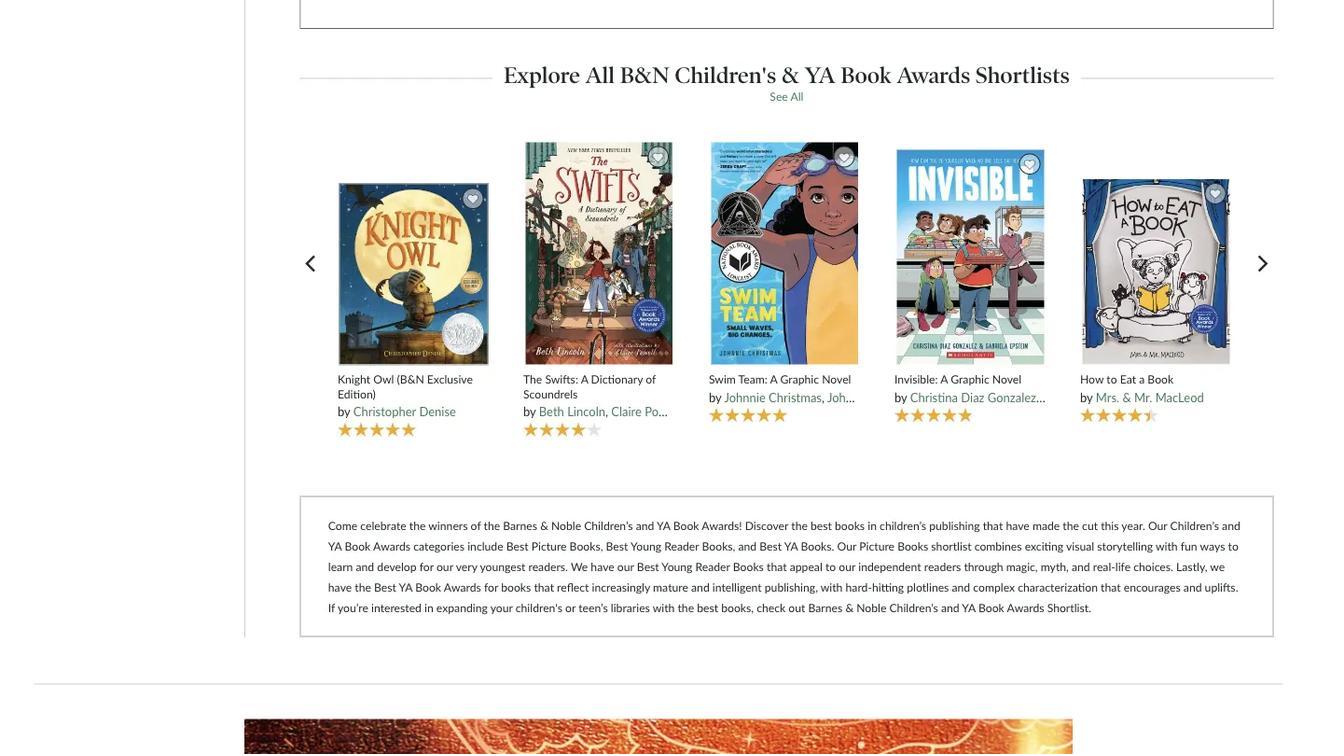 Task type: locate. For each thing, give the bounding box(es) containing it.
1 horizontal spatial to
[[1107, 373, 1118, 386]]

all left b&n
[[586, 62, 615, 90]]

1 horizontal spatial best
[[811, 519, 832, 533]]

, left gabriela
[[1037, 390, 1040, 405]]

have down learn
[[328, 580, 352, 594]]

with down mature
[[653, 601, 675, 614]]

for up your
[[484, 580, 498, 594]]

(illustrator) down how to eat a book link
[[1132, 390, 1190, 405]]

storytelling
[[1098, 539, 1154, 553]]

noble down hard-
[[857, 601, 887, 614]]

with left hard-
[[821, 580, 843, 594]]

advertisement region
[[245, 720, 1073, 754]]

by left beth
[[524, 404, 536, 419]]

graphic up diaz
[[951, 373, 990, 386]]

0 horizontal spatial our
[[437, 560, 453, 573]]

0 horizontal spatial christmas
[[769, 390, 822, 405]]

awards down 'complex'
[[1007, 601, 1045, 614]]

1 vertical spatial with
[[821, 580, 843, 594]]

1 vertical spatial young
[[662, 560, 693, 573]]

in left children's
[[868, 519, 877, 533]]

by for johnnie christmas
[[709, 390, 722, 405]]

by
[[709, 390, 722, 405], [895, 390, 908, 405], [1081, 390, 1093, 405], [338, 404, 350, 419], [524, 404, 536, 419]]

2 novel from the left
[[993, 373, 1022, 386]]

our up increasingly
[[618, 560, 634, 573]]

children's
[[584, 519, 633, 533], [1171, 519, 1220, 533], [890, 601, 939, 614]]

books, down awards!
[[702, 539, 736, 553]]

books,
[[570, 539, 603, 553], [702, 539, 736, 553]]

2 graphic from the left
[[951, 373, 990, 386]]

to down books.
[[826, 560, 836, 573]]

our right books.
[[838, 539, 857, 553]]

of up powell
[[646, 373, 656, 386]]

1 vertical spatial our
[[838, 539, 857, 553]]

picture up independent
[[860, 539, 895, 553]]

johnnie christmas (illustrator) link
[[828, 390, 986, 405]]

dictionary
[[591, 373, 643, 386]]

2 horizontal spatial a
[[941, 373, 948, 386]]

our right year.
[[1149, 519, 1168, 533]]

children's up we
[[584, 519, 633, 533]]

to right ways
[[1229, 539, 1239, 553]]

expanding
[[437, 601, 488, 614]]

(illustrator) inside the swifts: a dictionary of scoundrels by beth lincoln , claire powell (illustrator)
[[684, 404, 741, 419]]

by for christopher denise
[[338, 404, 350, 419]]

1 vertical spatial for
[[484, 580, 498, 594]]

children's down the plotlines
[[890, 601, 939, 614]]

2 horizontal spatial to
[[1229, 539, 1239, 553]]

the up 'you're'
[[355, 580, 371, 594]]

1 horizontal spatial all
[[791, 90, 804, 104]]

0 horizontal spatial children's
[[584, 519, 633, 533]]

if
[[328, 601, 335, 614]]

(illustrator) down invisible: a graphic novel "link"
[[928, 390, 986, 405]]

our down 'categories' on the left bottom
[[437, 560, 453, 573]]

johnnie down swim team: a graphic novel link
[[828, 390, 869, 405]]

0 vertical spatial all
[[586, 62, 615, 90]]

1 horizontal spatial for
[[484, 580, 498, 594]]

0 horizontal spatial ,
[[606, 404, 608, 419]]

learn
[[328, 560, 353, 573]]

myth,
[[1041, 560, 1069, 573]]

a inside the swim team: a graphic novel by johnnie christmas , johnnie christmas (illustrator)
[[770, 373, 778, 386]]

0 horizontal spatial books
[[733, 560, 764, 573]]

1 graphic from the left
[[781, 373, 820, 386]]

0 horizontal spatial best
[[697, 601, 719, 614]]

all
[[586, 62, 615, 90], [791, 90, 804, 104]]

by down swim
[[709, 390, 722, 405]]

2 picture from the left
[[860, 539, 895, 553]]

0 vertical spatial noble
[[551, 519, 581, 533]]

1 horizontal spatial picture
[[860, 539, 895, 553]]

graphic up johnnie christmas link
[[781, 373, 820, 386]]

,
[[822, 390, 825, 405], [1037, 390, 1040, 405], [606, 404, 608, 419]]

made
[[1033, 519, 1060, 533]]

books.
[[801, 539, 835, 553]]

how to eat a book by mrs. & mr. macleod
[[1081, 373, 1205, 405]]

best up interested
[[374, 580, 397, 594]]

novel up gonzalez
[[993, 373, 1022, 386]]

1 horizontal spatial graphic
[[951, 373, 990, 386]]

a up 'christina'
[[941, 373, 948, 386]]

0 horizontal spatial for
[[420, 560, 434, 573]]

how to eat a book image
[[1082, 179, 1231, 366]]

a right swifts:
[[581, 373, 588, 386]]

books down 'youngest'
[[501, 580, 531, 594]]

by inside knight owl (b&n exclusive edition) by christopher denise
[[338, 404, 350, 419]]

1 horizontal spatial a
[[770, 373, 778, 386]]

visual
[[1067, 539, 1095, 553]]

1 vertical spatial all
[[791, 90, 804, 104]]

1 horizontal spatial children's
[[890, 601, 939, 614]]

0 horizontal spatial books
[[501, 580, 531, 594]]

a
[[581, 373, 588, 386], [770, 373, 778, 386], [941, 373, 948, 386]]

best left books,
[[697, 601, 719, 614]]

1 vertical spatial in
[[425, 601, 434, 614]]

barnes up include
[[503, 519, 538, 533]]

shortlist
[[932, 539, 972, 553]]

1 horizontal spatial have
[[591, 560, 615, 573]]

0 vertical spatial with
[[1156, 539, 1178, 553]]

2 horizontal spatial ,
[[1037, 390, 1040, 405]]

& up see all link
[[782, 62, 800, 90]]

0 vertical spatial of
[[646, 373, 656, 386]]

christmas down swim team: a graphic novel link
[[769, 390, 822, 405]]

, inside the invisible: a graphic novel by christina diaz gonzalez , gabriela epstein (illustrator)
[[1037, 390, 1040, 405]]

1 horizontal spatial books
[[835, 519, 865, 533]]

1 horizontal spatial ,
[[822, 390, 825, 405]]

and down lastly, in the right of the page
[[1184, 580, 1203, 594]]

mrs. & mr. macleod link
[[1096, 390, 1205, 405]]

christopher denise link
[[354, 404, 456, 419]]

0 horizontal spatial novel
[[822, 373, 852, 386]]

0 horizontal spatial books,
[[570, 539, 603, 553]]

have up combines
[[1006, 519, 1030, 533]]

&
[[782, 62, 800, 90], [1123, 390, 1132, 405], [540, 519, 549, 533], [846, 601, 854, 614]]

2 our from the left
[[618, 560, 634, 573]]

& down hard-
[[846, 601, 854, 614]]

books up intelligent
[[733, 560, 764, 573]]

books
[[835, 519, 865, 533], [501, 580, 531, 594]]

books down children's
[[898, 539, 929, 553]]

explore all b&n children's & ya book awards shortlists see all
[[504, 62, 1070, 104]]

awards up "expanding"
[[444, 580, 481, 594]]

children's up fun at the bottom of page
[[1171, 519, 1220, 533]]

encourages
[[1124, 580, 1181, 594]]

1 vertical spatial of
[[471, 519, 481, 533]]

to inside how to eat a book by mrs. & mr. macleod
[[1107, 373, 1118, 386]]

and down "visual"
[[1072, 560, 1091, 573]]

macleod
[[1156, 390, 1205, 405]]

0 vertical spatial books
[[835, 519, 865, 533]]

(illustrator)
[[928, 390, 986, 405], [1132, 390, 1190, 405], [684, 404, 741, 419]]

of for lincoln
[[646, 373, 656, 386]]

2 books, from the left
[[702, 539, 736, 553]]

& inside the explore all b&n children's & ya book awards shortlists see all
[[782, 62, 800, 90]]

1 vertical spatial noble
[[857, 601, 887, 614]]

0 horizontal spatial of
[[471, 519, 481, 533]]

by down invisible:
[[895, 390, 908, 405]]

celebrate
[[361, 519, 407, 533]]

0 horizontal spatial johnnie
[[725, 390, 766, 405]]

see all link
[[770, 90, 804, 104]]

(illustrator) inside the invisible: a graphic novel by christina diaz gonzalez , gabriela epstein (illustrator)
[[1132, 390, 1190, 405]]

for down 'categories' on the left bottom
[[420, 560, 434, 573]]

1 vertical spatial books
[[501, 580, 531, 594]]

out
[[789, 601, 806, 614]]

1 books, from the left
[[570, 539, 603, 553]]

with left fun at the bottom of page
[[1156, 539, 1178, 553]]

, inside the swim team: a graphic novel by johnnie christmas , johnnie christmas (illustrator)
[[822, 390, 825, 405]]

a inside the swifts: a dictionary of scoundrels by beth lincoln , claire powell (illustrator)
[[581, 373, 588, 386]]

awards left shortlists
[[897, 62, 971, 90]]

invisible: a graphic novel image
[[896, 149, 1046, 366]]

the down mature
[[678, 601, 694, 614]]

, left claire
[[606, 404, 608, 419]]

and down readers in the right of the page
[[952, 580, 971, 594]]

1 novel from the left
[[822, 373, 852, 386]]

johnnie down team: on the right
[[725, 390, 766, 405]]

best down the discover at the right of page
[[760, 539, 782, 553]]

noble up we
[[551, 519, 581, 533]]

2 vertical spatial with
[[653, 601, 675, 614]]

ways
[[1201, 539, 1226, 553]]

by inside the swim team: a graphic novel by johnnie christmas , johnnie christmas (illustrator)
[[709, 390, 722, 405]]

0 vertical spatial have
[[1006, 519, 1030, 533]]

to
[[1107, 373, 1118, 386], [1229, 539, 1239, 553], [826, 560, 836, 573]]

1 horizontal spatial christmas
[[872, 390, 925, 405]]

0 horizontal spatial all
[[586, 62, 615, 90]]

1 horizontal spatial books,
[[702, 539, 736, 553]]

and up ways
[[1223, 519, 1241, 533]]

novel inside the swim team: a graphic novel by johnnie christmas , johnnie christmas (illustrator)
[[822, 373, 852, 386]]

& left mr.
[[1123, 390, 1132, 405]]

swim
[[709, 373, 736, 386]]

that down readers.
[[534, 580, 554, 594]]

0 horizontal spatial graphic
[[781, 373, 820, 386]]

a for christmas
[[770, 373, 778, 386]]

that
[[983, 519, 1004, 533], [767, 560, 787, 573], [534, 580, 554, 594], [1101, 580, 1121, 594]]

0 vertical spatial our
[[1149, 519, 1168, 533]]

reader up mature
[[665, 539, 699, 553]]

(illustrator) inside the swim team: a graphic novel by johnnie christmas , johnnie christmas (illustrator)
[[928, 390, 986, 405]]

our up hard-
[[839, 560, 856, 573]]

combines
[[975, 539, 1022, 553]]

books
[[898, 539, 929, 553], [733, 560, 764, 573]]

johnnie
[[725, 390, 766, 405], [828, 390, 869, 405]]

and down the discover at the right of page
[[739, 539, 757, 553]]

2 a from the left
[[770, 373, 778, 386]]

novel up johnnie christmas (illustrator) link
[[822, 373, 852, 386]]

best up books.
[[811, 519, 832, 533]]

barnes right the out
[[809, 601, 843, 614]]

awards up develop
[[373, 539, 411, 553]]

in
[[868, 519, 877, 533], [425, 601, 434, 614]]

(illustrator) for johnnie christmas (illustrator)
[[928, 390, 986, 405]]

invisible: a graphic novel link
[[895, 373, 1047, 387]]

eat
[[1121, 373, 1137, 386]]

0 horizontal spatial our
[[838, 539, 857, 553]]

0 vertical spatial barnes
[[503, 519, 538, 533]]

reader up intelligent
[[696, 560, 730, 573]]

awards!
[[702, 519, 742, 533]]

a inside the invisible: a graphic novel by christina diaz gonzalez , gabriela epstein (illustrator)
[[941, 373, 948, 386]]

b&n
[[620, 62, 670, 90]]

with
[[1156, 539, 1178, 553], [821, 580, 843, 594], [653, 601, 675, 614]]

independent
[[859, 560, 922, 573]]

have
[[1006, 519, 1030, 533], [591, 560, 615, 573], [328, 580, 352, 594]]

(illustrator) down swim
[[684, 404, 741, 419]]

1 horizontal spatial johnnie
[[828, 390, 869, 405]]

and right mature
[[692, 580, 710, 594]]

2 horizontal spatial (illustrator)
[[1132, 390, 1190, 405]]

0 vertical spatial to
[[1107, 373, 1118, 386]]

2 vertical spatial have
[[328, 580, 352, 594]]

of up include
[[471, 519, 481, 533]]

2 christmas from the left
[[872, 390, 925, 405]]

in right interested
[[425, 601, 434, 614]]

1 horizontal spatial our
[[618, 560, 634, 573]]

gabriela
[[1043, 390, 1087, 405]]

1 horizontal spatial books
[[898, 539, 929, 553]]

0 horizontal spatial with
[[653, 601, 675, 614]]

interested
[[371, 601, 422, 614]]

2 horizontal spatial our
[[839, 560, 856, 573]]

1 horizontal spatial noble
[[857, 601, 887, 614]]

choices.
[[1134, 560, 1174, 573]]

by for mrs. & mr. macleod
[[1081, 390, 1093, 405]]

, for gonzalez
[[1037, 390, 1040, 405]]

1 christmas from the left
[[769, 390, 822, 405]]

books left children's
[[835, 519, 865, 533]]

1 horizontal spatial of
[[646, 373, 656, 386]]

1 vertical spatial have
[[591, 560, 615, 573]]

by down edition)
[[338, 404, 350, 419]]

0 horizontal spatial a
[[581, 373, 588, 386]]

0 horizontal spatial (illustrator)
[[684, 404, 741, 419]]

3 a from the left
[[941, 373, 948, 386]]

libraries
[[611, 601, 650, 614]]

to left eat
[[1107, 373, 1118, 386]]

our
[[1149, 519, 1168, 533], [838, 539, 857, 553]]

1 a from the left
[[581, 373, 588, 386]]

books, up we
[[570, 539, 603, 553]]

a up johnnie christmas link
[[770, 373, 778, 386]]

2 vertical spatial to
[[826, 560, 836, 573]]

picture up readers.
[[532, 539, 567, 553]]

by down how
[[1081, 390, 1093, 405]]

1 horizontal spatial (illustrator)
[[928, 390, 986, 405]]

, down swim team: a graphic novel link
[[822, 390, 825, 405]]

0 horizontal spatial barnes
[[503, 519, 538, 533]]

you're
[[338, 601, 369, 614]]

of inside the swifts: a dictionary of scoundrels by beth lincoln , claire powell (illustrator)
[[646, 373, 656, 386]]

characterization
[[1018, 580, 1098, 594]]

book
[[841, 62, 892, 90], [1148, 373, 1174, 386], [674, 519, 699, 533], [345, 539, 371, 553], [416, 580, 441, 594], [979, 601, 1005, 614]]

a for beth
[[581, 373, 588, 386]]

reflect
[[557, 580, 589, 594]]

all right the see at the right of page
[[791, 90, 804, 104]]

2 horizontal spatial have
[[1006, 519, 1030, 533]]

ya
[[805, 62, 836, 90], [657, 519, 671, 533], [328, 539, 342, 553], [785, 539, 798, 553], [399, 580, 413, 594], [962, 601, 976, 614]]

the up 'categories' on the left bottom
[[410, 519, 426, 533]]

diaz
[[962, 390, 985, 405]]

beth
[[539, 404, 564, 419]]

your
[[491, 601, 513, 614]]

by inside how to eat a book by mrs. & mr. macleod
[[1081, 390, 1093, 405]]

young
[[631, 539, 662, 553], [662, 560, 693, 573]]

include
[[468, 539, 504, 553]]

christmas down invisible:
[[872, 390, 925, 405]]

publishing
[[930, 519, 980, 533]]

& up readers.
[[540, 519, 549, 533]]

1 horizontal spatial barnes
[[809, 601, 843, 614]]

we
[[571, 560, 588, 573]]

0 horizontal spatial noble
[[551, 519, 581, 533]]

graphic
[[781, 373, 820, 386], [951, 373, 990, 386]]

0 vertical spatial in
[[868, 519, 877, 533]]

1 our from the left
[[437, 560, 453, 573]]

of inside come celebrate the winners of the barnes & noble children's and ya book awards! discover the best books in children's publishing that have made the cut this year. our children's and ya book awards categories include best picture books, best young reader books, and best ya books. our picture books shortlist combines exciting visual storytelling with fun ways to learn and develop for our very youngest readers. we have our best young reader books that appeal to our independent readers through magic, myth, and real-life choices. lastly, we have the best ya book awards for books that reflect increasingly mature and intelligent publishing, with hard-hitting plotlines and complex characterization that encourages and uplifts. if you're interested in expanding your children's or teen's libraries with the best books, check out barnes & noble children's and ya book awards shortlist.
[[471, 519, 481, 533]]

, inside the swifts: a dictionary of scoundrels by beth lincoln , claire powell (illustrator)
[[606, 404, 608, 419]]

have right we
[[591, 560, 615, 573]]

0 horizontal spatial picture
[[532, 539, 567, 553]]

1 horizontal spatial novel
[[993, 373, 1022, 386]]

0 vertical spatial books
[[898, 539, 929, 553]]



Task type: vqa. For each thing, say whether or not it's contained in the screenshot.
awards
yes



Task type: describe. For each thing, give the bounding box(es) containing it.
best up increasingly
[[606, 539, 628, 553]]

(b&n
[[397, 373, 424, 386]]

0 vertical spatial best
[[811, 519, 832, 533]]

, for christmas
[[822, 390, 825, 405]]

that down real-
[[1101, 580, 1121, 594]]

team:
[[739, 373, 768, 386]]

1 vertical spatial reader
[[696, 560, 730, 573]]

very
[[456, 560, 477, 573]]

complex
[[974, 580, 1015, 594]]

exclusive
[[427, 373, 473, 386]]

cut
[[1083, 519, 1099, 533]]

christina diaz gonzalez link
[[911, 390, 1046, 405]]

gonzalez
[[988, 390, 1037, 405]]

the
[[524, 373, 542, 386]]

appeal
[[790, 560, 823, 573]]

by inside the swifts: a dictionary of scoundrels by beth lincoln , claire powell (illustrator)
[[524, 404, 536, 419]]

magic,
[[1007, 560, 1038, 573]]

2 horizontal spatial children's
[[1171, 519, 1220, 533]]

explore
[[504, 62, 581, 90]]

knight
[[338, 373, 371, 386]]

best up mature
[[637, 560, 660, 573]]

1 johnnie from the left
[[725, 390, 766, 405]]

and up increasingly
[[636, 519, 655, 533]]

youngest
[[480, 560, 526, 573]]

0 vertical spatial young
[[631, 539, 662, 553]]

powell
[[645, 404, 680, 419]]

teen's
[[579, 601, 608, 614]]

ya inside the explore all b&n children's & ya book awards shortlists see all
[[805, 62, 836, 90]]

increasingly
[[592, 580, 650, 594]]

epstein
[[1090, 390, 1129, 405]]

intelligent
[[713, 580, 762, 594]]

mature
[[653, 580, 689, 594]]

mrs.
[[1096, 390, 1120, 405]]

1 vertical spatial to
[[1229, 539, 1239, 553]]

or
[[566, 601, 576, 614]]

invisible: a graphic novel by christina diaz gonzalez , gabriela epstein (illustrator)
[[895, 373, 1190, 405]]

a
[[1140, 373, 1145, 386]]

check
[[757, 601, 786, 614]]

1 horizontal spatial with
[[821, 580, 843, 594]]

see
[[770, 90, 788, 104]]

life
[[1116, 560, 1131, 573]]

2 horizontal spatial with
[[1156, 539, 1178, 553]]

hitting
[[873, 580, 904, 594]]

graphic inside the invisible: a graphic novel by christina diaz gonzalez , gabriela epstein (illustrator)
[[951, 373, 990, 386]]

how to eat a book link
[[1081, 373, 1232, 387]]

scoundrels
[[524, 387, 578, 401]]

book inside the explore all b&n children's & ya book awards shortlists see all
[[841, 62, 892, 90]]

that up publishing,
[[767, 560, 787, 573]]

winners
[[429, 519, 468, 533]]

2 johnnie from the left
[[828, 390, 869, 405]]

novel inside the invisible: a graphic novel by christina diaz gonzalez , gabriela epstein (illustrator)
[[993, 373, 1022, 386]]

claire powell (illustrator) link
[[612, 404, 741, 419]]

discover
[[745, 519, 789, 533]]

(illustrator) for gabriela epstein (illustrator)
[[1132, 390, 1190, 405]]

the swifts: a dictionary of scoundrels by beth lincoln , claire powell (illustrator)
[[524, 373, 741, 419]]

the up books.
[[792, 519, 808, 533]]

exciting
[[1025, 539, 1064, 553]]

mr.
[[1135, 390, 1153, 405]]

readers.
[[529, 560, 568, 573]]

awards inside the explore all b&n children's & ya book awards shortlists see all
[[897, 62, 971, 90]]

edition)
[[338, 387, 376, 401]]

johnnie christmas link
[[725, 390, 822, 405]]

knight owl (b&n exclusive edition) image
[[339, 184, 488, 366]]

categories
[[414, 539, 465, 553]]

develop
[[377, 560, 417, 573]]

1 horizontal spatial in
[[868, 519, 877, 533]]

0 horizontal spatial to
[[826, 560, 836, 573]]

by inside the invisible: a graphic novel by christina diaz gonzalez , gabriela epstein (illustrator)
[[895, 390, 908, 405]]

swim team: a graphic novel image
[[710, 142, 860, 366]]

gabriela epstein (illustrator) link
[[1043, 390, 1190, 405]]

0 horizontal spatial have
[[328, 580, 352, 594]]

swim team: a graphic novel by johnnie christmas , johnnie christmas (illustrator)
[[709, 373, 986, 405]]

beth lincoln link
[[539, 404, 606, 419]]

uplifts.
[[1205, 580, 1239, 594]]

this
[[1101, 519, 1119, 533]]

0 horizontal spatial in
[[425, 601, 434, 614]]

children's
[[516, 601, 563, 614]]

swifts:
[[545, 373, 579, 386]]

1 vertical spatial barnes
[[809, 601, 843, 614]]

book inside how to eat a book by mrs. & mr. macleod
[[1148, 373, 1174, 386]]

readers
[[925, 560, 962, 573]]

& inside how to eat a book by mrs. & mr. macleod
[[1123, 390, 1132, 405]]

and right learn
[[356, 560, 374, 573]]

real-
[[1094, 560, 1116, 573]]

1 vertical spatial best
[[697, 601, 719, 614]]

plotlines
[[907, 580, 950, 594]]

the left cut
[[1063, 519, 1080, 533]]

the swifts: a dictionary of scoundrels image
[[525, 142, 674, 366]]

1 vertical spatial books
[[733, 560, 764, 573]]

shortlist.
[[1048, 601, 1092, 614]]

the up include
[[484, 519, 500, 533]]

christina
[[911, 390, 958, 405]]

1 horizontal spatial our
[[1149, 519, 1168, 533]]

graphic inside the swim team: a graphic novel by johnnie christmas , johnnie christmas (illustrator)
[[781, 373, 820, 386]]

0 vertical spatial for
[[420, 560, 434, 573]]

shortlists
[[976, 62, 1070, 90]]

and down the plotlines
[[942, 601, 960, 614]]

of for noble
[[471, 519, 481, 533]]

christopher
[[354, 404, 416, 419]]

come celebrate the winners of the barnes & noble children's and ya book awards! discover the best books in children's publishing that have made the cut this year. our children's and ya book awards categories include best picture books, best young reader books, and best ya books. our picture books shortlist combines exciting visual storytelling with fun ways to learn and develop for our very youngest readers. we have our best young reader books that appeal to our independent readers through magic, myth, and real-life choices. lastly, we have the best ya book awards for books that reflect increasingly mature and intelligent publishing, with hard-hitting plotlines and complex characterization that encourages and uplifts. if you're interested in expanding your children's or teen's libraries with the best books, check out barnes & noble children's and ya book awards shortlist.
[[328, 519, 1241, 614]]

how
[[1081, 373, 1104, 386]]

lastly,
[[1177, 560, 1208, 573]]

publishing,
[[765, 580, 818, 594]]

0 vertical spatial reader
[[665, 539, 699, 553]]

fun
[[1181, 539, 1198, 553]]

1 picture from the left
[[532, 539, 567, 553]]

swim team: a graphic novel link
[[709, 373, 861, 387]]

books,
[[722, 601, 754, 614]]

that up combines
[[983, 519, 1004, 533]]

come
[[328, 519, 358, 533]]

denise
[[419, 404, 456, 419]]

invisible:
[[895, 373, 938, 386]]

knight owl (b&n exclusive edition) by christopher denise
[[338, 373, 473, 419]]

3 our from the left
[[839, 560, 856, 573]]

best up 'youngest'
[[507, 539, 529, 553]]

children's
[[880, 519, 927, 533]]



